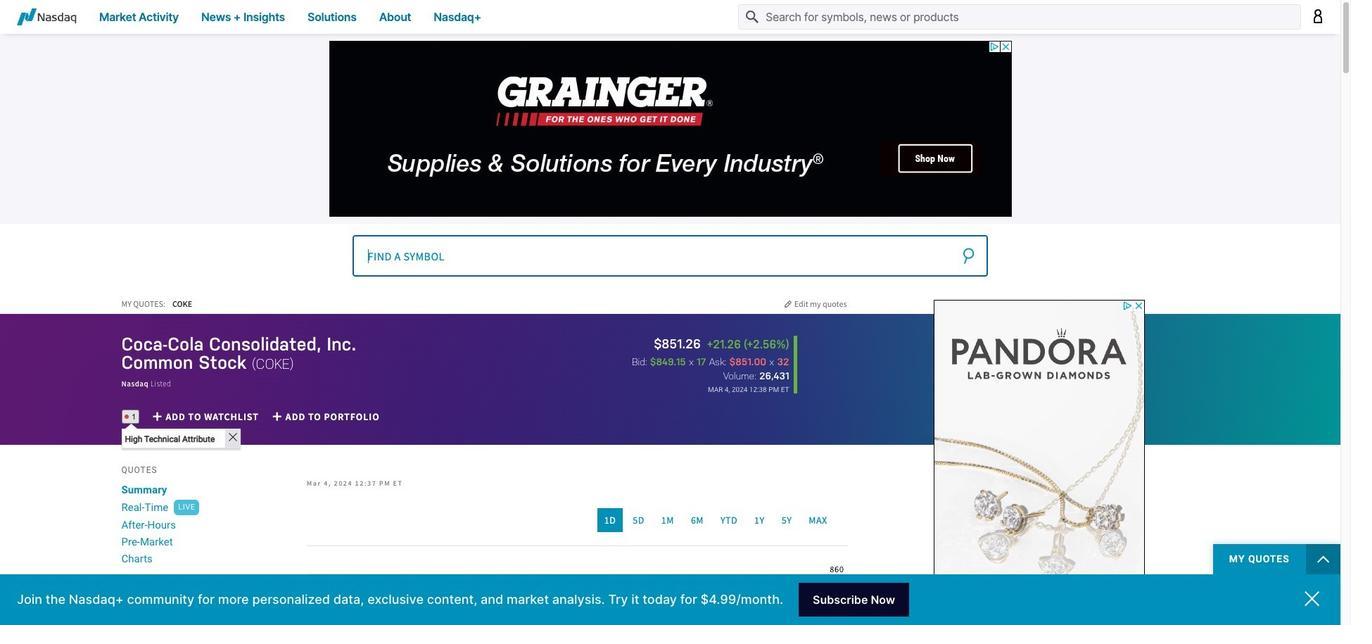 Task type: vqa. For each thing, say whether or not it's contained in the screenshot.
Homepage logo URL - Navigate back to the homepage
yes



Task type: locate. For each thing, give the bounding box(es) containing it.
account login - click to log into your account image
[[1313, 9, 1324, 23]]

advertisement element
[[329, 41, 1012, 217], [934, 300, 1145, 625]]

None search field
[[352, 234, 989, 277]]

primary navigation navigation
[[0, 0, 1341, 34]]

Find a Symbol text field
[[352, 235, 989, 277]]

Search Button - Click to open the Search Overlay Modal Box text field
[[738, 4, 1301, 30]]

click to dismiss this message and remain on nasdaq.com image
[[1305, 591, 1320, 606]]



Task type: describe. For each thing, give the bounding box(es) containing it.
0 vertical spatial advertisement element
[[329, 41, 1012, 217]]

data as of element
[[708, 386, 789, 393]]

1 vertical spatial advertisement element
[[934, 300, 1145, 625]]

homepage logo url - navigate back to the homepage image
[[17, 8, 77, 25]]



